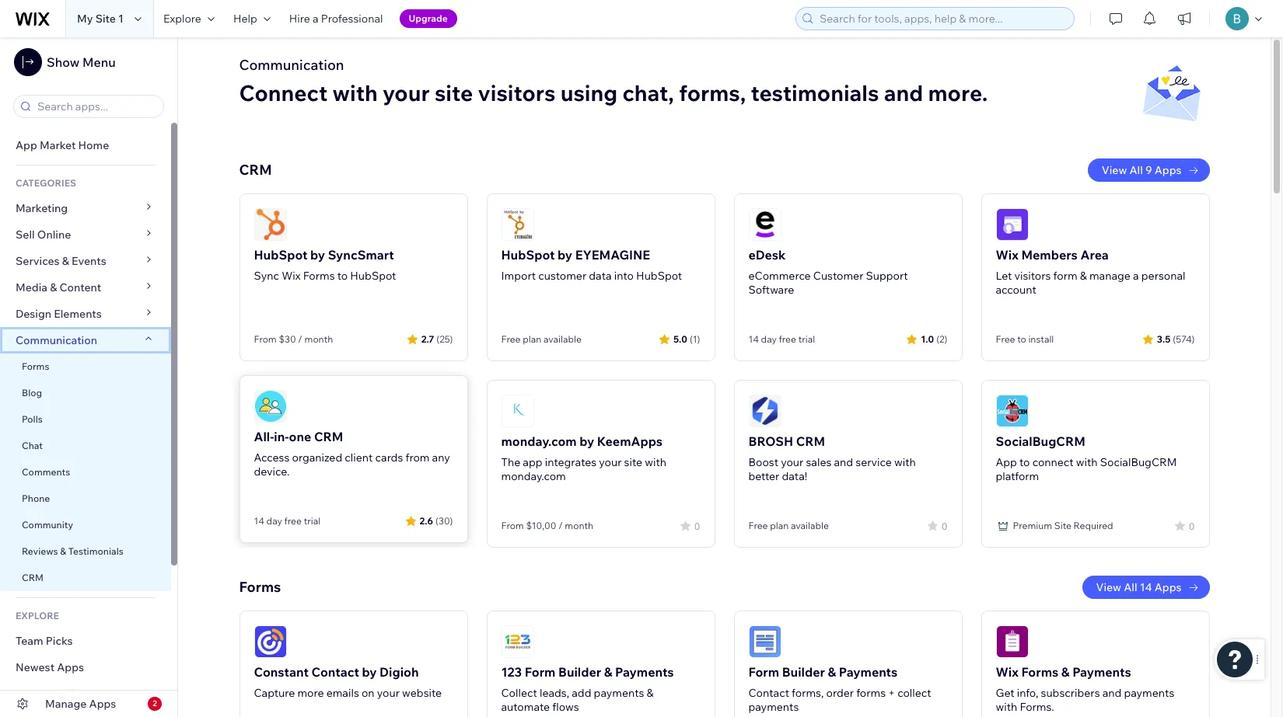 Task type: locate. For each thing, give the bounding box(es) containing it.
payments for payments
[[1124, 687, 1174, 701]]

free for ecommerce
[[779, 334, 796, 345]]

media
[[16, 281, 47, 295]]

1 vertical spatial a
[[1133, 269, 1139, 283]]

a right 'hire'
[[313, 12, 318, 26]]

1 horizontal spatial free
[[779, 334, 796, 345]]

your inside monday.com by keemapps the app integrates your site with monday.com
[[599, 456, 622, 470]]

1 horizontal spatial trial
[[798, 334, 815, 345]]

using
[[560, 79, 618, 107]]

a right "manage"
[[1133, 269, 1139, 283]]

payments inside form builder & payments contact forms, order forms + collect payments
[[748, 701, 799, 715]]

2.7 (25)
[[421, 333, 453, 345]]

0 vertical spatial site
[[95, 12, 116, 26]]

0 horizontal spatial 0
[[694, 521, 700, 532]]

communication down design elements
[[16, 334, 100, 348]]

1 horizontal spatial builder
[[782, 665, 825, 680]]

trial for customer
[[798, 334, 815, 345]]

2 horizontal spatial payments
[[1124, 687, 1174, 701]]

on
[[362, 687, 374, 701]]

1 monday.com from the top
[[501, 434, 577, 449]]

3 payments from the left
[[1072, 665, 1131, 680]]

0 horizontal spatial 14
[[254, 516, 264, 527]]

0 horizontal spatial month
[[304, 334, 333, 345]]

apps inside 'link'
[[57, 661, 84, 675]]

payments inside 123 form builder & payments collect leads, add payments & automate flows
[[615, 665, 674, 680]]

0 horizontal spatial payments
[[615, 665, 674, 680]]

0 vertical spatial site
[[435, 79, 473, 107]]

with right 'connect' at the top of the page
[[332, 79, 378, 107]]

add
[[572, 687, 591, 701]]

and inside communication connect with your site visitors using chat, forms, testimonials and more.
[[884, 79, 923, 107]]

reviews
[[22, 546, 58, 558]]

free down software at the top of page
[[779, 334, 796, 345]]

blog link
[[0, 380, 171, 407]]

manage
[[1089, 269, 1131, 283]]

app left connect
[[996, 456, 1017, 470]]

wix forms & payments get info, subscribers and payments with forms.
[[996, 665, 1174, 715]]

constant
[[254, 665, 309, 680]]

wix inside wix members area let visitors form & manage a personal account
[[996, 247, 1019, 263]]

0 vertical spatial socialbugcrm
[[996, 434, 1085, 449]]

1 vertical spatial contact
[[748, 687, 789, 701]]

with inside brosh crm boost your sales and service with better data!
[[894, 456, 916, 470]]

0 vertical spatial to
[[337, 269, 348, 283]]

view down required
[[1096, 581, 1121, 595]]

forms down syncsmart
[[303, 269, 335, 283]]

site for premium
[[1054, 520, 1071, 532]]

2.6
[[420, 515, 433, 527]]

/ for $30
[[298, 334, 302, 345]]

monday.com by keemapps logo image
[[501, 395, 534, 428]]

your right on on the left bottom of the page
[[377, 687, 400, 701]]

by
[[310, 247, 325, 263], [558, 247, 572, 263], [579, 434, 594, 449], [362, 665, 377, 680]]

2 vertical spatial wix
[[996, 665, 1019, 680]]

forms inside hubspot by syncsmart sync wix forms to hubspot
[[303, 269, 335, 283]]

1 vertical spatial monday.com
[[501, 470, 566, 484]]

marketing
[[16, 201, 68, 215]]

payments inside wix forms & payments get info, subscribers and payments with forms.
[[1072, 665, 1131, 680]]

month for from $30 / month
[[304, 334, 333, 345]]

0 vertical spatial contact
[[311, 665, 359, 680]]

trial down 'ecommerce'
[[798, 334, 815, 345]]

with down keemapps
[[645, 456, 666, 470]]

software
[[748, 283, 794, 297]]

14 day free trial down software at the top of page
[[748, 334, 815, 345]]

payments for &
[[594, 687, 644, 701]]

communication connect with your site visitors using chat, forms, testimonials and more.
[[239, 56, 988, 107]]

premium
[[1013, 520, 1052, 532]]

all for forms
[[1124, 581, 1137, 595]]

polls
[[22, 414, 43, 425]]

free down 'import'
[[501, 334, 521, 345]]

0 horizontal spatial builder
[[558, 665, 601, 680]]

monday.com up "app"
[[501, 434, 577, 449]]

by inside monday.com by keemapps the app integrates your site with monday.com
[[579, 434, 594, 449]]

0 vertical spatial trial
[[798, 334, 815, 345]]

/ for $10,00
[[558, 520, 563, 532]]

contact down form builder & payments  logo
[[748, 687, 789, 701]]

2 horizontal spatial free
[[996, 334, 1015, 345]]

month right $30
[[304, 334, 333, 345]]

0 vertical spatial free
[[779, 334, 796, 345]]

1 vertical spatial forms,
[[792, 687, 824, 701]]

and
[[884, 79, 923, 107], [834, 456, 853, 470], [1102, 687, 1122, 701]]

1 horizontal spatial site
[[1054, 520, 1071, 532]]

free plan available down data!
[[748, 520, 829, 532]]

0 vertical spatial a
[[313, 12, 318, 26]]

free for hubspot by eyemagine
[[501, 334, 521, 345]]

2 vertical spatial and
[[1102, 687, 1122, 701]]

1
[[118, 12, 124, 26]]

from for from $10,00 / month
[[501, 520, 524, 532]]

day down device.
[[266, 516, 282, 527]]

0 horizontal spatial site
[[435, 79, 473, 107]]

and left more.
[[884, 79, 923, 107]]

your inside communication connect with your site visitors using chat, forms, testimonials and more.
[[383, 79, 430, 107]]

contact inside form builder & payments contact forms, order forms + collect payments
[[748, 687, 789, 701]]

with left forms. on the right of the page
[[996, 701, 1017, 715]]

by left syncsmart
[[310, 247, 325, 263]]

all-in-one crm logo image
[[254, 390, 287, 423]]

1 vertical spatial and
[[834, 456, 853, 470]]

1 horizontal spatial contact
[[748, 687, 789, 701]]

by for eyemagine
[[558, 247, 572, 263]]

chat
[[22, 440, 43, 452]]

0 horizontal spatial /
[[298, 334, 302, 345]]

free for in-
[[284, 516, 302, 527]]

2.6 (30)
[[420, 515, 453, 527]]

with right the service
[[894, 456, 916, 470]]

wix forms & payments logo image
[[996, 626, 1028, 659]]

site right premium
[[1054, 520, 1071, 532]]

with inside socialbugcrm app to connect with socialbugcrm platform
[[1076, 456, 1098, 470]]

app left market
[[16, 138, 37, 152]]

123
[[501, 665, 522, 680]]

by inside hubspot by syncsmart sync wix forms to hubspot
[[310, 247, 325, 263]]

1 vertical spatial /
[[558, 520, 563, 532]]

wix up get
[[996, 665, 1019, 680]]

wix inside wix forms & payments get info, subscribers and payments with forms.
[[996, 665, 1019, 680]]

form down form builder & payments  logo
[[748, 665, 779, 680]]

payments for wix forms & payments
[[1072, 665, 1131, 680]]

eyemagine
[[575, 247, 650, 263]]

free plan available
[[501, 334, 582, 345], [748, 520, 829, 532]]

polls link
[[0, 407, 171, 433]]

media & content
[[16, 281, 101, 295]]

1 horizontal spatial day
[[761, 334, 777, 345]]

1 vertical spatial visitors
[[1014, 269, 1051, 283]]

0 horizontal spatial visitors
[[478, 79, 556, 107]]

1 payments from the left
[[615, 665, 674, 680]]

visitors left using
[[478, 79, 556, 107]]

site
[[435, 79, 473, 107], [624, 456, 642, 470]]

communication inside communication connect with your site visitors using chat, forms, testimonials and more.
[[239, 56, 344, 74]]

1 horizontal spatial and
[[884, 79, 923, 107]]

crm up sales at the bottom
[[796, 434, 825, 449]]

communication for communication connect with your site visitors using chat, forms, testimonials and more.
[[239, 56, 344, 74]]

testimonials
[[751, 79, 879, 107]]

edesk
[[748, 247, 786, 263]]

1 vertical spatial app
[[996, 456, 1017, 470]]

site inside monday.com by keemapps the app integrates your site with monday.com
[[624, 456, 642, 470]]

newest apps link
[[0, 655, 171, 681]]

free plan available down customer
[[501, 334, 582, 345]]

to
[[337, 269, 348, 283], [1017, 334, 1026, 345], [1019, 456, 1030, 470]]

with inside wix forms & payments get info, subscribers and payments with forms.
[[996, 701, 1017, 715]]

2 payments from the left
[[839, 665, 898, 680]]

community
[[22, 519, 73, 531]]

platform
[[996, 470, 1039, 484]]

visitors down members
[[1014, 269, 1051, 283]]

and right subscribers in the right of the page
[[1102, 687, 1122, 701]]

3.5 (574)
[[1157, 333, 1195, 345]]

by up on on the left bottom of the page
[[362, 665, 377, 680]]

/ right $30
[[298, 334, 302, 345]]

1 vertical spatial 14
[[254, 516, 264, 527]]

a inside wix members area let visitors form & manage a personal account
[[1133, 269, 1139, 283]]

hubspot right into
[[636, 269, 682, 283]]

0 vertical spatial plan
[[523, 334, 541, 345]]

trial down organized
[[304, 516, 320, 527]]

monday.com by keemapps the app integrates your site with monday.com
[[501, 434, 666, 484]]

hubspot by eyemagine logo image
[[501, 208, 534, 241]]

site left 1
[[95, 12, 116, 26]]

blog
[[22, 387, 42, 399]]

day down software at the top of page
[[761, 334, 777, 345]]

0 vertical spatial visitors
[[478, 79, 556, 107]]

5.0
[[673, 333, 687, 345]]

my
[[77, 12, 93, 26]]

payments for form builder & payments
[[839, 665, 898, 680]]

1 vertical spatial communication
[[16, 334, 100, 348]]

communication inside sidebar element
[[16, 334, 100, 348]]

premium site required
[[1013, 520, 1113, 532]]

crm link
[[0, 565, 171, 592]]

with inside monday.com by keemapps the app integrates your site with monday.com
[[645, 456, 666, 470]]

forms, left order
[[792, 687, 824, 701]]

socialbugcrm up required
[[1100, 456, 1177, 470]]

(1)
[[690, 333, 700, 345]]

wix for crm
[[996, 247, 1019, 263]]

to down syncsmart
[[337, 269, 348, 283]]

2 horizontal spatial and
[[1102, 687, 1122, 701]]

1 horizontal spatial payments
[[748, 701, 799, 715]]

organized
[[292, 451, 342, 465]]

account
[[996, 283, 1036, 297]]

boost
[[748, 456, 778, 470]]

payments inside 123 form builder & payments collect leads, add payments & automate flows
[[594, 687, 644, 701]]

Search apps... field
[[33, 96, 159, 117]]

wix for forms
[[996, 665, 1019, 680]]

2 horizontal spatial 0
[[1189, 521, 1195, 532]]

by up integrates
[[579, 434, 594, 449]]

1 vertical spatial plan
[[770, 520, 789, 532]]

0 vertical spatial day
[[761, 334, 777, 345]]

wix up let
[[996, 247, 1019, 263]]

digioh
[[380, 665, 419, 680]]

plan down 'import'
[[523, 334, 541, 345]]

wix right sync
[[282, 269, 301, 283]]

wix members area let visitors form & manage a personal account
[[996, 247, 1185, 297]]

trial for one
[[304, 516, 320, 527]]

available down data!
[[791, 520, 829, 532]]

your inside constant contact by digioh capture more emails on your website
[[377, 687, 400, 701]]

1 vertical spatial month
[[565, 520, 593, 532]]

0 horizontal spatial available
[[544, 334, 582, 345]]

with inside communication connect with your site visitors using chat, forms, testimonials and more.
[[332, 79, 378, 107]]

1 horizontal spatial 14 day free trial
[[748, 334, 815, 345]]

0 horizontal spatial communication
[[16, 334, 100, 348]]

to inside hubspot by syncsmart sync wix forms to hubspot
[[337, 269, 348, 283]]

manage
[[45, 698, 87, 712]]

visitors inside communication connect with your site visitors using chat, forms, testimonials and more.
[[478, 79, 556, 107]]

keemapps
[[597, 434, 662, 449]]

0 vertical spatial and
[[884, 79, 923, 107]]

to inside socialbugcrm app to connect with socialbugcrm platform
[[1019, 456, 1030, 470]]

0 horizontal spatial and
[[834, 456, 853, 470]]

0 vertical spatial all
[[1129, 163, 1143, 177]]

0 for brosh crm
[[942, 521, 948, 532]]

manage apps
[[45, 698, 116, 712]]

crm inside all-in-one crm access organized client cards from any device.
[[314, 429, 343, 445]]

to left connect
[[1019, 456, 1030, 470]]

2 builder from the left
[[782, 665, 825, 680]]

0 vertical spatial /
[[298, 334, 302, 345]]

my site 1
[[77, 12, 124, 26]]

from left $10,00
[[501, 520, 524, 532]]

forms,
[[679, 79, 746, 107], [792, 687, 824, 701]]

all-in-one crm access organized client cards from any device.
[[254, 429, 450, 479]]

constant contact by digioh logo image
[[254, 626, 287, 659]]

0 vertical spatial 14
[[748, 334, 759, 345]]

free down device.
[[284, 516, 302, 527]]

with right connect
[[1076, 456, 1098, 470]]

2 vertical spatial 14
[[1140, 581, 1152, 595]]

0 vertical spatial from
[[254, 334, 277, 345]]

2 vertical spatial to
[[1019, 456, 1030, 470]]

your down keemapps
[[599, 456, 622, 470]]

1 horizontal spatial from
[[501, 520, 524, 532]]

1 vertical spatial trial
[[304, 516, 320, 527]]

free down better
[[748, 520, 768, 532]]

1 horizontal spatial app
[[996, 456, 1017, 470]]

socialbugcrm up connect
[[996, 434, 1085, 449]]

payments
[[615, 665, 674, 680], [839, 665, 898, 680], [1072, 665, 1131, 680]]

0 horizontal spatial 14 day free trial
[[254, 516, 320, 527]]

1 horizontal spatial month
[[565, 520, 593, 532]]

with
[[332, 79, 378, 107], [645, 456, 666, 470], [894, 456, 916, 470], [1076, 456, 1098, 470], [996, 701, 1017, 715]]

0 vertical spatial 14 day free trial
[[748, 334, 815, 345]]

builder inside form builder & payments contact forms, order forms + collect payments
[[782, 665, 825, 680]]

(30)
[[435, 515, 453, 527]]

month right $10,00
[[565, 520, 593, 532]]

all for crm
[[1129, 163, 1143, 177]]

forms up blog
[[22, 361, 49, 372]]

1 horizontal spatial /
[[558, 520, 563, 532]]

forms up info,
[[1021, 665, 1059, 680]]

0 horizontal spatial forms,
[[679, 79, 746, 107]]

get
[[996, 687, 1014, 701]]

0 vertical spatial month
[[304, 334, 333, 345]]

help button
[[224, 0, 280, 37]]

testimonials
[[68, 546, 123, 558]]

forms, inside form builder & payments contact forms, order forms + collect payments
[[792, 687, 824, 701]]

and right sales at the bottom
[[834, 456, 853, 470]]

2 monday.com from the top
[[501, 470, 566, 484]]

events
[[72, 254, 106, 268]]

0 horizontal spatial free
[[501, 334, 521, 345]]

1 horizontal spatial form
[[748, 665, 779, 680]]

connect
[[1032, 456, 1074, 470]]

1 0 from the left
[[694, 521, 700, 532]]

0 vertical spatial communication
[[239, 56, 344, 74]]

payments inside wix forms & payments get info, subscribers and payments with forms.
[[1124, 687, 1174, 701]]

view for crm
[[1102, 163, 1127, 177]]

1 builder from the left
[[558, 665, 601, 680]]

1 horizontal spatial free plan available
[[748, 520, 829, 532]]

1 horizontal spatial 0
[[942, 521, 948, 532]]

edesk logo image
[[748, 208, 781, 241]]

website
[[402, 687, 442, 701]]

from $30 / month
[[254, 334, 333, 345]]

/ right $10,00
[[558, 520, 563, 532]]

0 vertical spatial wix
[[996, 247, 1019, 263]]

app inside sidebar element
[[16, 138, 37, 152]]

14 day free trial down device.
[[254, 516, 320, 527]]

0 vertical spatial app
[[16, 138, 37, 152]]

available down customer
[[544, 334, 582, 345]]

2 form from the left
[[748, 665, 779, 680]]

0 horizontal spatial payments
[[594, 687, 644, 701]]

1 vertical spatial day
[[266, 516, 282, 527]]

install
[[1028, 334, 1054, 345]]

your left sales at the bottom
[[781, 456, 804, 470]]

collect
[[501, 687, 537, 701]]

1 horizontal spatial forms,
[[792, 687, 824, 701]]

communication up 'connect' at the top of the page
[[239, 56, 344, 74]]

plan down data!
[[770, 520, 789, 532]]

1 horizontal spatial 14
[[748, 334, 759, 345]]

sell online link
[[0, 222, 171, 248]]

0 horizontal spatial trial
[[304, 516, 320, 527]]

0 vertical spatial free plan available
[[501, 334, 582, 345]]

crm up organized
[[314, 429, 343, 445]]

1 horizontal spatial site
[[624, 456, 642, 470]]

plan
[[523, 334, 541, 345], [770, 520, 789, 532]]

free
[[779, 334, 796, 345], [284, 516, 302, 527]]

1 horizontal spatial a
[[1133, 269, 1139, 283]]

1 vertical spatial available
[[791, 520, 829, 532]]

by up customer
[[558, 247, 572, 263]]

crm down the reviews on the bottom
[[22, 572, 44, 584]]

comments link
[[0, 460, 171, 486]]

popular this month
[[16, 687, 115, 701]]

socialbugcrm app to connect with socialbugcrm platform
[[996, 434, 1177, 484]]

sell
[[16, 228, 35, 242]]

all
[[1129, 163, 1143, 177], [1124, 581, 1137, 595]]

forms link
[[0, 354, 171, 380]]

your down upgrade 'button'
[[383, 79, 430, 107]]

team picks
[[16, 635, 73, 649]]

forms, right the chat, at the top
[[679, 79, 746, 107]]

form up 'leads,' at bottom
[[525, 665, 556, 680]]

0 vertical spatial monday.com
[[501, 434, 577, 449]]

1 horizontal spatial payments
[[839, 665, 898, 680]]

by inside hubspot by eyemagine import customer data into hubspot
[[558, 247, 572, 263]]

2 0 from the left
[[942, 521, 948, 532]]

1 vertical spatial view
[[1096, 581, 1121, 595]]

0 vertical spatial view
[[1102, 163, 1127, 177]]

14 day free trial for ecommerce
[[748, 334, 815, 345]]

1 vertical spatial site
[[1054, 520, 1071, 532]]

/
[[298, 334, 302, 345], [558, 520, 563, 532]]

from left $30
[[254, 334, 277, 345]]

view left the 9
[[1102, 163, 1127, 177]]

1 horizontal spatial visitors
[[1014, 269, 1051, 283]]

1 form from the left
[[525, 665, 556, 680]]

contact up emails
[[311, 665, 359, 680]]

show menu button
[[14, 48, 116, 76]]

free left install
[[996, 334, 1015, 345]]

monday.com up $10,00
[[501, 470, 566, 484]]

1 vertical spatial free
[[284, 516, 302, 527]]

1 vertical spatial socialbugcrm
[[1100, 456, 1177, 470]]

0 horizontal spatial day
[[266, 516, 282, 527]]

1 vertical spatial 14 day free trial
[[254, 516, 320, 527]]

payments inside form builder & payments contact forms, order forms + collect payments
[[839, 665, 898, 680]]

to left install
[[1017, 334, 1026, 345]]



Task type: vqa. For each thing, say whether or not it's contained in the screenshot.
Reviews & Testimonials link
yes



Task type: describe. For each thing, give the bounding box(es) containing it.
+
[[888, 687, 895, 701]]

client
[[345, 451, 373, 465]]

chat link
[[0, 433, 171, 460]]

day for in-
[[266, 516, 282, 527]]

socialbugcrm logo image
[[996, 395, 1028, 428]]

communication for communication
[[16, 334, 100, 348]]

popular
[[16, 687, 55, 701]]

design elements link
[[0, 301, 171, 327]]

elements
[[54, 307, 102, 321]]

sidebar element
[[0, 37, 178, 718]]

9
[[1145, 163, 1152, 177]]

view for forms
[[1096, 581, 1121, 595]]

2.7
[[421, 333, 434, 345]]

0 for monday.com by keemapps
[[694, 521, 700, 532]]

design elements
[[16, 307, 102, 321]]

1 horizontal spatial plan
[[770, 520, 789, 532]]

view all 14 apps link
[[1082, 576, 1210, 600]]

site inside communication connect with your site visitors using chat, forms, testimonials and more.
[[435, 79, 473, 107]]

area
[[1080, 247, 1109, 263]]

customer
[[538, 269, 586, 283]]

1.0 (2)
[[921, 333, 948, 345]]

& inside form builder & payments contact forms, order forms + collect payments
[[828, 665, 836, 680]]

hubspot by syncsmart sync wix forms to hubspot
[[254, 247, 396, 283]]

reviews & testimonials link
[[0, 539, 171, 565]]

app
[[523, 456, 542, 470]]

professional
[[321, 12, 383, 26]]

services & events
[[16, 254, 106, 268]]

forms inside wix forms & payments get info, subscribers and payments with forms.
[[1021, 665, 1059, 680]]

into
[[614, 269, 634, 283]]

team picks link
[[0, 628, 171, 655]]

design
[[16, 307, 51, 321]]

1 horizontal spatial available
[[791, 520, 829, 532]]

newest
[[16, 661, 55, 675]]

the
[[501, 456, 520, 470]]

hubspot by syncsmart logo image
[[254, 208, 287, 241]]

0 horizontal spatial free plan available
[[501, 334, 582, 345]]

1 horizontal spatial socialbugcrm
[[1100, 456, 1177, 470]]

forms, inside communication connect with your site visitors using chat, forms, testimonials and more.
[[679, 79, 746, 107]]

forms inside "link"
[[22, 361, 49, 372]]

$10,00
[[526, 520, 556, 532]]

and inside brosh crm boost your sales and service with better data!
[[834, 456, 853, 470]]

(2)
[[936, 333, 948, 345]]

show
[[47, 54, 80, 70]]

view all 9 apps
[[1102, 163, 1182, 177]]

services & events link
[[0, 248, 171, 274]]

customer
[[813, 269, 863, 283]]

from
[[405, 451, 430, 465]]

team
[[16, 635, 43, 649]]

capture
[[254, 687, 295, 701]]

0 horizontal spatial socialbugcrm
[[996, 434, 1085, 449]]

visitors inside wix members area let visitors form & manage a personal account
[[1014, 269, 1051, 283]]

hubspot up sync
[[254, 247, 308, 263]]

brosh
[[748, 434, 793, 449]]

by inside constant contact by digioh capture more emails on your website
[[362, 665, 377, 680]]

by for keemapps
[[579, 434, 594, 449]]

view all 14 apps
[[1096, 581, 1182, 595]]

form inside 123 form builder & payments collect leads, add payments & automate flows
[[525, 665, 556, 680]]

3.5
[[1157, 333, 1171, 345]]

0 horizontal spatial a
[[313, 12, 318, 26]]

access
[[254, 451, 290, 465]]

1 horizontal spatial free
[[748, 520, 768, 532]]

contact inside constant contact by digioh capture more emails on your website
[[311, 665, 359, 680]]

market
[[40, 138, 76, 152]]

forms up constant contact by digioh logo
[[239, 579, 281, 596]]

hubspot by eyemagine import customer data into hubspot
[[501, 247, 682, 283]]

more.
[[928, 79, 988, 107]]

service
[[856, 456, 892, 470]]

free for wix members area
[[996, 334, 1015, 345]]

explore
[[163, 12, 201, 26]]

hire
[[289, 12, 310, 26]]

month for from $10,00 / month
[[565, 520, 593, 532]]

brosh crm boost your sales and service with better data!
[[748, 434, 916, 484]]

(25)
[[436, 333, 453, 345]]

popular this month link
[[0, 681, 171, 708]]

& inside wix forms & payments get info, subscribers and payments with forms.
[[1061, 665, 1070, 680]]

menu
[[82, 54, 116, 70]]

personal
[[1141, 269, 1185, 283]]

sell online
[[16, 228, 71, 242]]

3 0 from the left
[[1189, 521, 1195, 532]]

explore
[[16, 610, 59, 622]]

app market home
[[16, 138, 109, 152]]

services
[[16, 254, 60, 268]]

crm inside crm link
[[22, 572, 44, 584]]

picks
[[46, 635, 73, 649]]

14 for ecommerce
[[748, 334, 759, 345]]

online
[[37, 228, 71, 242]]

Search for tools, apps, help & more... field
[[815, 8, 1069, 30]]

brosh crm logo image
[[748, 395, 781, 428]]

site for my
[[95, 12, 116, 26]]

crm up hubspot by syncsmart logo at left top
[[239, 161, 272, 179]]

crm inside brosh crm boost your sales and service with better data!
[[796, 434, 825, 449]]

app market home link
[[0, 132, 171, 159]]

form builder & payments  logo image
[[748, 626, 781, 659]]

forms
[[856, 687, 886, 701]]

device.
[[254, 465, 290, 479]]

constant contact by digioh capture more emails on your website
[[254, 665, 442, 701]]

free to install
[[996, 334, 1054, 345]]

123 form builder & payments logo image
[[501, 626, 534, 659]]

from $10,00 / month
[[501, 520, 593, 532]]

app inside socialbugcrm app to connect with socialbugcrm platform
[[996, 456, 1017, 470]]

wix members area logo image
[[996, 208, 1028, 241]]

import
[[501, 269, 536, 283]]

1 vertical spatial to
[[1017, 334, 1026, 345]]

sync
[[254, 269, 279, 283]]

upgrade button
[[399, 9, 457, 28]]

newest apps
[[16, 661, 84, 675]]

123 form builder & payments collect leads, add payments & automate flows
[[501, 665, 674, 715]]

required
[[1074, 520, 1113, 532]]

by for syncsmart
[[310, 247, 325, 263]]

14 day free trial for in-
[[254, 516, 320, 527]]

and inside wix forms & payments get info, subscribers and payments with forms.
[[1102, 687, 1122, 701]]

builder inside 123 form builder & payments collect leads, add payments & automate flows
[[558, 665, 601, 680]]

0 horizontal spatial plan
[[523, 334, 541, 345]]

day for ecommerce
[[761, 334, 777, 345]]

from for from $30 / month
[[254, 334, 277, 345]]

hubspot up 'import'
[[501, 247, 555, 263]]

show menu
[[47, 54, 116, 70]]

comments
[[22, 467, 70, 478]]

leads,
[[540, 687, 569, 701]]

14 for in-
[[254, 516, 264, 527]]

1.0
[[921, 333, 934, 345]]

wix inside hubspot by syncsmart sync wix forms to hubspot
[[282, 269, 301, 283]]

sales
[[806, 456, 832, 470]]

emails
[[326, 687, 359, 701]]

integrates
[[545, 456, 597, 470]]

0 vertical spatial available
[[544, 334, 582, 345]]

hubspot down syncsmart
[[350, 269, 396, 283]]

help
[[233, 12, 257, 26]]

ecommerce
[[748, 269, 811, 283]]

form inside form builder & payments contact forms, order forms + collect payments
[[748, 665, 779, 680]]

your inside brosh crm boost your sales and service with better data!
[[781, 456, 804, 470]]

hire a professional link
[[280, 0, 392, 37]]

2 horizontal spatial 14
[[1140, 581, 1152, 595]]

hire a professional
[[289, 12, 383, 26]]

edesk ecommerce customer support software
[[748, 247, 908, 297]]

& inside wix members area let visitors form & manage a personal account
[[1080, 269, 1087, 283]]

content
[[59, 281, 101, 295]]

view all 9 apps link
[[1088, 159, 1210, 182]]

media & content link
[[0, 274, 171, 301]]

support
[[866, 269, 908, 283]]



